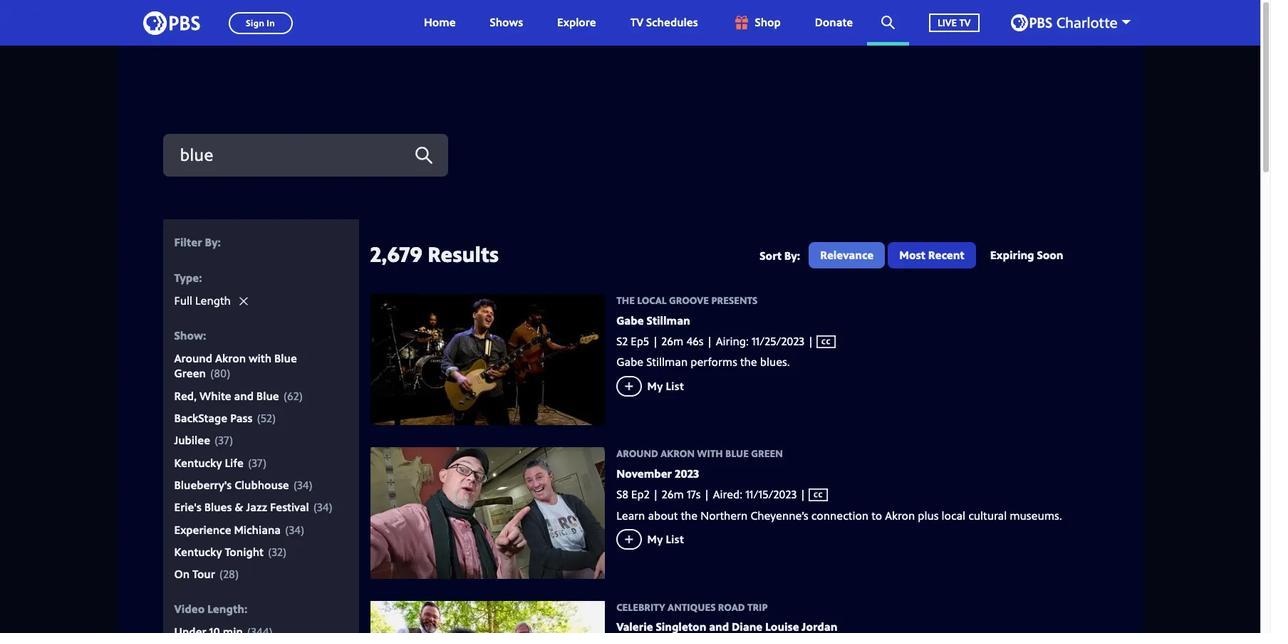Task type: describe. For each thing, give the bounding box(es) containing it.
32
[[272, 545, 283, 560]]

november 2023 link
[[617, 466, 699, 482]]

2 horizontal spatial akron
[[885, 508, 915, 524]]

search image
[[882, 16, 895, 29]]

around akron with blue green november 2023
[[617, 447, 783, 482]]

by: for filter by:
[[205, 234, 221, 250]]

0 horizontal spatial 37
[[218, 433, 230, 449]]

gabe stillman performs the blues.
[[617, 354, 790, 370]]

28
[[223, 567, 235, 583]]

| right 17s
[[704, 487, 710, 503]]

home link
[[410, 0, 470, 46]]

donate link
[[801, 0, 867, 46]]

0 vertical spatial 34
[[297, 478, 309, 493]]

home
[[424, 14, 456, 30]]

learn about the northern cheyenne's connection to akron plus local cultural museums.
[[617, 508, 1062, 524]]

red, white and blue ( 62 ) backstage pass ( 52 ) jubilee ( 37 ) kentucky life ( 37 ) blueberry's clubhouse ( 34 ) erie's blues & jazz festival ( 34 ) experience michiana ( 34 ) kentucky tonight ( 32 ) on tour ( 28 )
[[174, 388, 333, 583]]

around akron with blue green link
[[617, 447, 1084, 461]]

celebrity
[[617, 601, 665, 614]]

) down 'tonight'
[[235, 567, 239, 583]]

on
[[174, 567, 190, 583]]

shows
[[490, 14, 523, 30]]

sort by:
[[760, 248, 800, 264]]

schedules
[[646, 14, 698, 30]]

live
[[938, 15, 957, 29]]

shows link
[[476, 0, 537, 46]]

groove
[[669, 294, 709, 307]]

filter
[[174, 234, 202, 250]]

full length button
[[174, 293, 248, 309]]

local
[[942, 508, 966, 524]]

video
[[174, 601, 205, 617]]

2 vertical spatial :
[[244, 601, 247, 617]]

michiana
[[234, 522, 281, 538]]

celebrity antiques road trip link
[[617, 601, 1084, 615]]

explore link
[[543, 0, 610, 46]]

jazz
[[246, 500, 267, 516]]

live tv
[[938, 15, 971, 29]]

expiring
[[990, 247, 1034, 263]]

performs
[[691, 354, 738, 370]]

s2
[[617, 334, 628, 349]]

green for around akron with blue green november 2023
[[751, 447, 783, 461]]

2023
[[675, 466, 699, 482]]

s8
[[617, 487, 629, 503]]

cheyenne's
[[751, 508, 809, 524]]

: for type :
[[199, 270, 202, 285]]

type
[[174, 270, 199, 285]]

life
[[225, 455, 244, 471]]

pbs charlotte image
[[1011, 14, 1117, 31]]

2 gabe from the top
[[617, 354, 644, 370]]

learn
[[617, 508, 645, 524]]

gabe inside the local groove presents gabe stillman
[[617, 313, 644, 328]]

1 vertical spatial 37
[[252, 455, 263, 471]]

erie's
[[174, 500, 202, 516]]

) up life
[[230, 433, 233, 449]]

( right life
[[248, 455, 252, 471]]

with for around akron with blue green
[[249, 351, 272, 366]]

s8 ep2 | 26m 17s | aired: 11/15/2023
[[617, 487, 797, 503]]

Search search field
[[163, 134, 448, 177]]

recent
[[928, 247, 965, 263]]

by: for sort by:
[[784, 248, 800, 264]]

blue for red, white and blue ( 62 ) backstage pass ( 52 ) jubilee ( 37 ) kentucky life ( 37 ) blueberry's clubhouse ( 34 ) erie's blues & jazz festival ( 34 ) experience michiana ( 34 ) kentucky tonight ( 32 ) on tour ( 28 )
[[256, 388, 279, 404]]

1 vertical spatial 34
[[317, 500, 329, 516]]

museums.
[[1010, 508, 1062, 524]]

ep2
[[631, 487, 650, 503]]

expiring soon
[[990, 247, 1064, 263]]

( right pass
[[257, 411, 261, 426]]

clubhouse
[[235, 478, 289, 493]]

( up white
[[210, 366, 214, 382]]

( down festival
[[285, 522, 289, 538]]

tour
[[192, 567, 215, 583]]

2 stillman from the top
[[647, 354, 688, 370]]

gabe stillman link
[[617, 313, 690, 328]]

stillman inside the local groove presents gabe stillman
[[647, 313, 690, 328]]

1 vertical spatial the
[[681, 508, 698, 524]]

( right tour
[[219, 567, 223, 583]]

tv schedules
[[630, 14, 698, 30]]

antiques
[[668, 601, 716, 614]]

( right festival
[[313, 500, 317, 516]]

26m for 17s
[[662, 487, 684, 503]]

with for around akron with blue green november 2023
[[697, 447, 723, 461]]

) up white
[[227, 366, 231, 382]]

blues
[[204, 500, 232, 516]]

experience
[[174, 522, 231, 538]]

shop link
[[718, 0, 795, 46]]

| up cheyenne's
[[797, 487, 809, 503]]

closed captions available element for s2 ep5 | 26m 46s | airing: 11/25/2023
[[805, 334, 836, 349]]

1 horizontal spatial tv
[[959, 15, 971, 29]]

11/15/2023
[[746, 487, 797, 503]]

green for around akron with blue green
[[174, 366, 206, 382]]

type :
[[174, 270, 202, 285]]

17s
[[687, 487, 701, 503]]

about
[[648, 508, 678, 524]]

length for full length
[[195, 293, 231, 309]]

length for video length :
[[207, 601, 244, 617]]

around for around akron with blue green november 2023
[[617, 447, 658, 461]]

video length :
[[174, 601, 247, 617]]

live tv link
[[915, 0, 994, 46]]

ep5
[[631, 334, 649, 349]]

show
[[174, 327, 203, 343]]

2,679
[[370, 239, 423, 269]]

0 horizontal spatial tv
[[630, 14, 644, 30]]

shop
[[755, 14, 781, 30]]

trip
[[747, 601, 768, 614]]



Task type: vqa. For each thing, say whether or not it's contained in the screenshot.
Pbs
no



Task type: locate. For each thing, give the bounding box(es) containing it.
length down "28"
[[207, 601, 244, 617]]

) down festival
[[301, 522, 304, 538]]

most
[[900, 247, 926, 263]]

52
[[261, 411, 272, 426]]

37 up life
[[218, 433, 230, 449]]

closed captions available element
[[805, 334, 836, 349], [797, 487, 828, 503]]

11/25/2023
[[752, 334, 805, 349]]

1 horizontal spatial akron
[[661, 447, 695, 461]]

1 26m from the top
[[662, 334, 684, 349]]

soon
[[1037, 247, 1064, 263]]

1 horizontal spatial 37
[[252, 455, 263, 471]]

backstage
[[174, 411, 228, 426]]

2 horizontal spatial :
[[244, 601, 247, 617]]

pass
[[230, 411, 253, 426]]

( 80 )
[[210, 366, 231, 382]]

37
[[218, 433, 230, 449], [252, 455, 263, 471]]

the
[[617, 294, 635, 307]]

blues.
[[760, 354, 790, 370]]

akron for around akron with blue green november 2023
[[661, 447, 695, 461]]

1 vertical spatial with
[[697, 447, 723, 461]]

gabe stillman image
[[370, 294, 605, 426]]

plus
[[918, 508, 939, 524]]

1 gabe from the top
[[617, 313, 644, 328]]

celebrity antiques road trip
[[617, 601, 768, 614]]

1 vertical spatial stillman
[[647, 354, 688, 370]]

:
[[199, 270, 202, 285], [203, 327, 206, 343], [244, 601, 247, 617]]

kentucky up the blueberry's
[[174, 455, 222, 471]]

) up clubhouse
[[263, 455, 267, 471]]

) right pass
[[272, 411, 276, 426]]

to
[[872, 508, 882, 524]]

46s
[[687, 334, 704, 349]]

0 horizontal spatial by:
[[205, 234, 221, 250]]

1 horizontal spatial around
[[617, 447, 658, 461]]

green up 11/15/2023
[[751, 447, 783, 461]]

closed captions available element for s8 ep2 | 26m 17s | aired: 11/15/2023
[[797, 487, 828, 503]]

| right the ep2
[[653, 487, 659, 503]]

by:
[[205, 234, 221, 250], [784, 248, 800, 264]]

gabe
[[617, 313, 644, 328], [617, 354, 644, 370]]

1 vertical spatial kentucky
[[174, 545, 222, 560]]

akron up 2023
[[661, 447, 695, 461]]

1 horizontal spatial with
[[697, 447, 723, 461]]

akron for around akron with blue green
[[215, 351, 246, 366]]

blue
[[274, 351, 297, 366], [256, 388, 279, 404], [725, 447, 749, 461]]

kentucky down "experience"
[[174, 545, 222, 560]]

november 2023 image
[[370, 448, 605, 579]]

0 vertical spatial :
[[199, 270, 202, 285]]

1 vertical spatial :
[[203, 327, 206, 343]]

by: right filter
[[205, 234, 221, 250]]

blue inside around akron with blue green
[[274, 351, 297, 366]]

november
[[617, 466, 672, 482]]

connection
[[812, 508, 869, 524]]

explore
[[557, 14, 596, 30]]

2 kentucky from the top
[[174, 545, 222, 560]]

1 vertical spatial blue
[[256, 388, 279, 404]]

gabe down s2
[[617, 354, 644, 370]]

akron inside around akron with blue green
[[215, 351, 246, 366]]

around akron with blue green
[[174, 351, 297, 382]]

tv
[[630, 14, 644, 30], [959, 15, 971, 29]]

closed captions available element up learn about the northern cheyenne's connection to akron plus local cultural museums.
[[797, 487, 828, 503]]

1 horizontal spatial :
[[203, 327, 206, 343]]

2 26m from the top
[[662, 487, 684, 503]]

0 vertical spatial 26m
[[662, 334, 684, 349]]

show :
[[174, 327, 206, 343]]

blue inside red, white and blue ( 62 ) backstage pass ( 52 ) jubilee ( 37 ) kentucky life ( 37 ) blueberry's clubhouse ( 34 ) erie's blues & jazz festival ( 34 ) experience michiana ( 34 ) kentucky tonight ( 32 ) on tour ( 28 )
[[256, 388, 279, 404]]

2 vertical spatial 34
[[289, 522, 301, 538]]

blueberry's
[[174, 478, 232, 493]]

pbs image
[[143, 7, 200, 39]]

by: right sort
[[784, 248, 800, 264]]

with up "and"
[[249, 351, 272, 366]]

0 horizontal spatial :
[[199, 270, 202, 285]]

relevance
[[820, 247, 874, 263]]

0 vertical spatial around
[[174, 351, 212, 366]]

around down show :
[[174, 351, 212, 366]]

length right full at the left top of page
[[195, 293, 231, 309]]

34 down festival
[[289, 522, 301, 538]]

1 vertical spatial length
[[207, 601, 244, 617]]

: for show :
[[203, 327, 206, 343]]

tv right live
[[959, 15, 971, 29]]

0 horizontal spatial the
[[681, 508, 698, 524]]

filter by:
[[174, 234, 221, 250]]

1 horizontal spatial the
[[740, 354, 757, 370]]

) right "and"
[[299, 388, 303, 404]]

0 vertical spatial kentucky
[[174, 455, 222, 471]]

62
[[287, 388, 299, 404]]

blue up 62
[[274, 351, 297, 366]]

and
[[234, 388, 254, 404]]

0 vertical spatial length
[[195, 293, 231, 309]]

road
[[718, 601, 745, 614]]

0 vertical spatial with
[[249, 351, 272, 366]]

( up festival
[[293, 478, 297, 493]]

cultural
[[969, 508, 1007, 524]]

festival
[[270, 500, 309, 516]]

local
[[637, 294, 667, 307]]

most recent
[[900, 247, 965, 263]]

1 horizontal spatial green
[[751, 447, 783, 461]]

0 vertical spatial closed captions available element
[[805, 334, 836, 349]]

2 vertical spatial akron
[[885, 508, 915, 524]]

) right festival
[[329, 500, 333, 516]]

1 vertical spatial closed captions available element
[[797, 487, 828, 503]]

37 up clubhouse
[[252, 455, 263, 471]]

2,679 results
[[370, 239, 499, 269]]

34 up festival
[[297, 478, 309, 493]]

1 vertical spatial green
[[751, 447, 783, 461]]

0 vertical spatial green
[[174, 366, 206, 382]]

|
[[652, 334, 659, 349], [707, 334, 713, 349], [805, 334, 817, 349], [653, 487, 659, 503], [704, 487, 710, 503], [797, 487, 809, 503]]

0 horizontal spatial green
[[174, 366, 206, 382]]

akron right to on the right bottom
[[885, 508, 915, 524]]

the local groove presents link
[[617, 294, 1084, 308]]

tv left the schedules on the right of page
[[630, 14, 644, 30]]

| right ep5
[[652, 334, 659, 349]]

0 horizontal spatial akron
[[215, 351, 246, 366]]

80
[[214, 366, 227, 382]]

blue up '52'
[[256, 388, 279, 404]]

26m for 46s
[[662, 334, 684, 349]]

: down the full length
[[203, 327, 206, 343]]

tv schedules link
[[616, 0, 712, 46]]

: right video
[[244, 601, 247, 617]]

0 vertical spatial blue
[[274, 351, 297, 366]]

26m left 46s
[[662, 334, 684, 349]]

s2 ep5 | 26m 46s | airing: 11/25/2023
[[617, 334, 805, 349]]

1 vertical spatial 26m
[[662, 487, 684, 503]]

0 vertical spatial akron
[[215, 351, 246, 366]]

with up 2023
[[697, 447, 723, 461]]

: up the full length
[[199, 270, 202, 285]]

stillman down ep5
[[647, 354, 688, 370]]

gabe down the
[[617, 313, 644, 328]]

the down 17s
[[681, 508, 698, 524]]

blue inside around akron with blue green november 2023
[[725, 447, 749, 461]]

the local groove presents gabe stillman
[[617, 294, 758, 328]]

akron
[[215, 351, 246, 366], [661, 447, 695, 461], [885, 508, 915, 524]]

closed captions available element down the local groove presents link
[[805, 334, 836, 349]]

)
[[227, 366, 231, 382], [299, 388, 303, 404], [272, 411, 276, 426], [230, 433, 233, 449], [263, 455, 267, 471], [309, 478, 313, 493], [329, 500, 333, 516], [301, 522, 304, 538], [283, 545, 287, 560], [235, 567, 239, 583]]

around inside around akron with blue green
[[174, 351, 212, 366]]

with inside around akron with blue green
[[249, 351, 272, 366]]

| right 46s
[[707, 334, 713, 349]]

) right 'tonight'
[[283, 545, 287, 560]]

valerie singleton and diane louise jordan image
[[370, 601, 605, 634]]

blue for around akron with blue green november 2023
[[725, 447, 749, 461]]

the
[[740, 354, 757, 370], [681, 508, 698, 524]]

green inside around akron with blue green
[[174, 366, 206, 382]]

0 vertical spatial the
[[740, 354, 757, 370]]

airing:
[[716, 334, 749, 349]]

1 vertical spatial around
[[617, 447, 658, 461]]

( right "and"
[[283, 388, 287, 404]]

) up festival
[[309, 478, 313, 493]]

donate
[[815, 14, 853, 30]]

0 horizontal spatial with
[[249, 351, 272, 366]]

blue up 'aired:'
[[725, 447, 749, 461]]

length inside full length button
[[195, 293, 231, 309]]

akron up "and"
[[215, 351, 246, 366]]

northern
[[701, 508, 748, 524]]

around for around akron with blue green
[[174, 351, 212, 366]]

1 horizontal spatial by:
[[784, 248, 800, 264]]

34 right festival
[[317, 500, 329, 516]]

1 stillman from the top
[[647, 313, 690, 328]]

tonight
[[225, 545, 264, 560]]

green inside around akron with blue green november 2023
[[751, 447, 783, 461]]

full length
[[174, 293, 231, 309]]

kentucky
[[174, 455, 222, 471], [174, 545, 222, 560]]

stillman down local
[[647, 313, 690, 328]]

results
[[428, 239, 499, 269]]

1 kentucky from the top
[[174, 455, 222, 471]]

around inside around akron with blue green november 2023
[[617, 447, 658, 461]]

0 vertical spatial 37
[[218, 433, 230, 449]]

full
[[174, 293, 192, 309]]

green up red,
[[174, 366, 206, 382]]

0 vertical spatial stillman
[[647, 313, 690, 328]]

&
[[235, 500, 243, 516]]

aired:
[[713, 487, 743, 503]]

2 vertical spatial blue
[[725, 447, 749, 461]]

0 horizontal spatial around
[[174, 351, 212, 366]]

around up november
[[617, 447, 658, 461]]

1 vertical spatial akron
[[661, 447, 695, 461]]

length
[[195, 293, 231, 309], [207, 601, 244, 617]]

presents
[[712, 294, 758, 307]]

1 vertical spatial gabe
[[617, 354, 644, 370]]

with inside around akron with blue green november 2023
[[697, 447, 723, 461]]

jubilee
[[174, 433, 210, 449]]

( right jubilee
[[215, 433, 218, 449]]

( down michiana on the bottom of the page
[[268, 545, 272, 560]]

around
[[174, 351, 212, 366], [617, 447, 658, 461]]

26m left 17s
[[662, 487, 684, 503]]

the left blues.
[[740, 354, 757, 370]]

| down the local groove presents link
[[805, 334, 817, 349]]

0 vertical spatial gabe
[[617, 313, 644, 328]]

white
[[200, 388, 231, 404]]

akron inside around akron with blue green november 2023
[[661, 447, 695, 461]]

blue for around akron with blue green
[[274, 351, 297, 366]]



